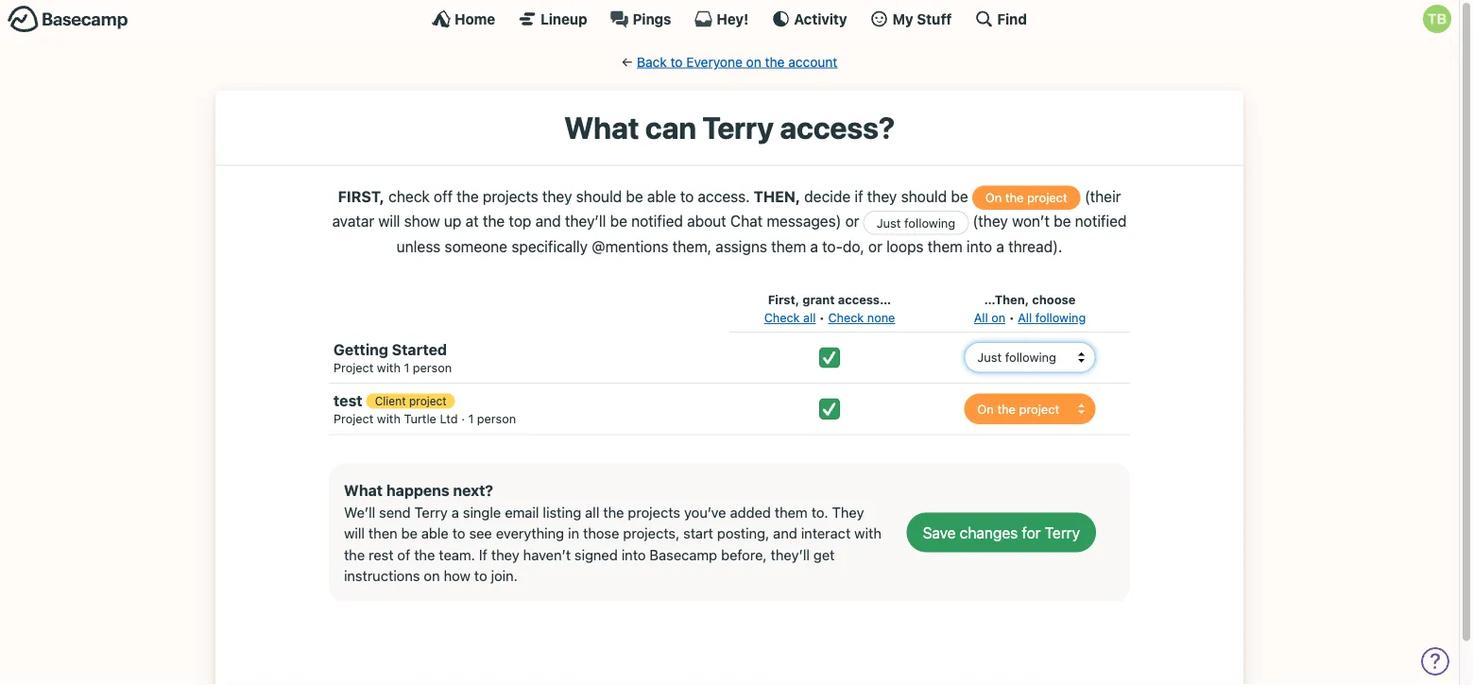 Task type: describe. For each thing, give the bounding box(es) containing it.
what can terry access?
[[564, 110, 895, 146]]

be inside what happens next? we'll send terry a single email listing all the projects you've added them to.                    they will then be able to see everything in those projects, start posting, and interact with the rest of the team.                   if they haven't signed into basecamp before, they'll get instructions on how to join.
[[401, 525, 418, 542]]

a inside what happens next? we'll send terry a single email listing all the projects you've added them to.                    they will then be able to see everything in those projects, start posting, and interact with the rest of the team.                   if they haven't signed into basecamp before, they'll get instructions on how to join.
[[452, 504, 459, 521]]

my stuff
[[893, 10, 952, 27]]

interact
[[802, 525, 851, 542]]

on
[[986, 190, 1002, 205]]

1 inside client project project with turtle ltd                             · 1 person
[[468, 412, 474, 426]]

access.
[[698, 187, 750, 205]]

they'll inside what happens next? we'll send terry a single email listing all the projects you've added them to.                    they will then be able to see everything in those projects, start posting, and interact with the rest of the team.                   if they haven't signed into basecamp before, they'll get instructions on how to join.
[[771, 547, 810, 563]]

turtle
[[404, 412, 437, 426]]

…then,
[[985, 292, 1030, 307]]

1 check from the left
[[765, 311, 800, 325]]

thread).
[[1009, 237, 1063, 255]]

instructions
[[344, 568, 420, 584]]

1 all from the left
[[975, 311, 989, 325]]

posting,
[[717, 525, 770, 542]]

then,
[[754, 187, 801, 205]]

person inside getting started project                             with 1 person
[[413, 360, 452, 374]]

test
[[334, 392, 363, 410]]

my stuff button
[[870, 9, 952, 28]]

0 horizontal spatial following
[[905, 215, 956, 230]]

first,
[[338, 187, 385, 205]]

them down messages)
[[772, 237, 807, 255]]

on inside what happens next? we'll send terry a single email listing all the projects you've added them to.                    they will then be able to see everything in those projects, start posting, and interact with the rest of the team.                   if they haven't signed into basecamp before, they'll get instructions on how to join.
[[424, 568, 440, 584]]

team.
[[439, 547, 475, 563]]

grant
[[803, 292, 835, 307]]

access…
[[838, 292, 892, 307]]

everyone
[[687, 54, 743, 69]]

1 should from the left
[[576, 187, 622, 205]]

the right the on
[[1006, 190, 1024, 205]]

all following button
[[1018, 309, 1086, 327]]

terry inside what happens next? we'll send terry a single email listing all the projects you've added them to.                    they will then be able to see everything in those projects, start posting, and interact with the rest of the team.                   if they haven't signed into basecamp before, they'll get instructions on how to join.
[[415, 504, 448, 521]]

those
[[583, 525, 620, 542]]

1 horizontal spatial a
[[811, 237, 819, 255]]

and inside what happens next? we'll send terry a single email listing all the projects you've added them to.                    they will then be able to see everything in those projects, start posting, and interact with the rest of the team.                   if they haven't signed into basecamp before, they'll get instructions on how to join.
[[774, 525, 798, 542]]

check all button
[[765, 309, 816, 327]]

off
[[434, 187, 453, 205]]

to down "if"
[[475, 568, 488, 584]]

lineup link
[[518, 9, 588, 28]]

into inside what happens next? we'll send terry a single email listing all the projects you've added them to.                    they will then be able to see everything in those projects, start posting, and interact with the rest of the team.                   if they haven't signed into basecamp before, they'll get instructions on how to join.
[[622, 547, 646, 563]]

lineup
[[541, 10, 588, 27]]

able inside what happens next? we'll send terry a single email listing all the projects you've added them to.                    they will then be able to see everything in those projects, start posting, and interact with the rest of the team.                   if they haven't signed into basecamp before, they'll get instructions on how to join.
[[422, 525, 449, 542]]

(they won't be notified unless someone specifically @mentions them, assigns them a to-do, or loops them into a thread).
[[397, 212, 1127, 255]]

←
[[622, 54, 634, 69]]

and inside (their avatar will show up at the top and they'll be notified about chat messages)           or
[[536, 212, 561, 230]]

to right back
[[671, 54, 683, 69]]

what for what can terry access?
[[564, 110, 639, 146]]

specifically
[[512, 237, 588, 255]]

client project project with turtle ltd                             · 1 person
[[334, 395, 516, 426]]

signed
[[575, 547, 618, 563]]

check
[[389, 187, 430, 205]]

all inside first, grant access… check all • check none
[[804, 311, 816, 325]]

tim burton image
[[1424, 5, 1452, 33]]

first, check off the projects they should be able to access. then, decide if they should be
[[338, 187, 973, 205]]

project inside client project project with turtle ltd                             · 1 person
[[409, 395, 447, 408]]

find button
[[975, 9, 1028, 28]]

1 inside getting started project                             with 1 person
[[404, 360, 410, 374]]

rest
[[369, 547, 394, 563]]

the left the rest
[[344, 547, 365, 563]]

top
[[509, 212, 532, 230]]

send
[[379, 504, 411, 521]]

listing
[[543, 504, 582, 521]]

won't
[[1013, 212, 1050, 230]]

to up 'team.'
[[453, 525, 466, 542]]

0 vertical spatial on
[[747, 54, 762, 69]]

assigns
[[716, 237, 768, 255]]

getting started project                             with 1 person
[[334, 341, 452, 374]]

stuff
[[917, 10, 952, 27]]

with for getting
[[377, 360, 401, 374]]

home
[[455, 10, 496, 27]]

first,
[[768, 292, 800, 307]]

my
[[893, 10, 914, 27]]

avatar
[[332, 212, 375, 230]]

start
[[684, 525, 714, 542]]

into inside "(they won't be notified unless someone specifically @mentions them, assigns them a to-do, or loops them into a thread)."
[[967, 237, 993, 255]]

account
[[789, 54, 838, 69]]

• inside first, grant access… check all • check none
[[820, 311, 825, 325]]

pings button
[[610, 9, 672, 28]]

chat
[[731, 212, 763, 230]]

← back to everyone on the account
[[622, 54, 838, 69]]

none
[[868, 311, 896, 325]]

loops
[[887, 237, 924, 255]]

(their avatar will show up at the top and they'll be notified about chat messages)           or
[[332, 187, 1122, 230]]

on the project
[[986, 190, 1068, 205]]

2 all from the left
[[1018, 311, 1033, 325]]

first, grant access… check all • check none
[[765, 292, 896, 325]]

·
[[462, 412, 465, 426]]

happens
[[387, 481, 450, 499]]

them down just following
[[928, 237, 963, 255]]

they'll inside (their avatar will show up at the top and they'll be notified about chat messages)           or
[[565, 212, 606, 230]]

be inside "(they won't be notified unless someone specifically @mentions them, assigns them a to-do, or loops them into a thread)."
[[1054, 212, 1072, 230]]

them,
[[673, 237, 712, 255]]

0 horizontal spatial projects
[[483, 187, 539, 205]]

• inside …then, choose all on • all following
[[1009, 311, 1015, 325]]

access?
[[780, 110, 895, 146]]

projects inside what happens next? we'll send terry a single email listing all the projects you've added them to.                    they will then be able to see everything in those projects, start posting, and interact with the rest of the team.                   if they haven't signed into basecamp before, they'll get instructions on how to join.
[[628, 504, 681, 521]]

started
[[392, 341, 447, 359]]

added
[[730, 504, 771, 521]]

with inside what happens next? we'll send terry a single email listing all the projects you've added them to.                    they will then be able to see everything in those projects, start posting, and interact with the rest of the team.                   if they haven't signed into basecamp before, they'll get instructions on how to join.
[[855, 525, 882, 542]]

to.
[[812, 504, 829, 521]]

2 check from the left
[[829, 311, 864, 325]]



Task type: locate. For each thing, give the bounding box(es) containing it.
with down client
[[377, 412, 401, 426]]

and up specifically
[[536, 212, 561, 230]]

0 vertical spatial all
[[804, 311, 816, 325]]

with inside getting started project                             with 1 person
[[377, 360, 401, 374]]

1 vertical spatial project
[[334, 412, 374, 426]]

0 vertical spatial they'll
[[565, 212, 606, 230]]

what
[[564, 110, 639, 146], [344, 481, 383, 499]]

• down …then,
[[1009, 311, 1015, 325]]

someone
[[445, 237, 508, 255]]

0 horizontal spatial will
[[344, 525, 365, 542]]

0 horizontal spatial project
[[409, 395, 447, 408]]

1 horizontal spatial projects
[[628, 504, 681, 521]]

or up "do,"
[[846, 212, 860, 230]]

all up those
[[585, 504, 600, 521]]

…then, choose all on • all following
[[975, 292, 1086, 325]]

main element
[[0, 0, 1460, 37]]

back
[[637, 54, 667, 69]]

2 horizontal spatial they
[[868, 187, 898, 205]]

person down started
[[413, 360, 452, 374]]

the left the account on the top right of the page
[[765, 54, 785, 69]]

1 vertical spatial or
[[869, 237, 883, 255]]

notified inside "(they won't be notified unless someone specifically @mentions them, assigns them a to-do, or loops them into a thread)."
[[1076, 212, 1127, 230]]

terry down "back to everyone on the account" 'link'
[[703, 110, 774, 146]]

they
[[543, 187, 572, 205], [868, 187, 898, 205], [491, 547, 520, 563]]

they right if on the right top of page
[[868, 187, 898, 205]]

project inside getting started project                             with 1 person
[[334, 360, 374, 374]]

1 vertical spatial all
[[585, 504, 600, 521]]

at
[[466, 212, 479, 230]]

0 vertical spatial able
[[648, 187, 677, 205]]

0 vertical spatial project
[[1028, 190, 1068, 205]]

0 vertical spatial person
[[413, 360, 452, 374]]

what inside what happens next? we'll send terry a single email listing all the projects you've added them to.                    they will then be able to see everything in those projects, start posting, and interact with the rest of the team.                   if they haven't signed into basecamp before, they'll get instructions on how to join.
[[344, 481, 383, 499]]

1 horizontal spatial all
[[804, 311, 816, 325]]

project for client
[[334, 412, 374, 426]]

they'll
[[565, 212, 606, 230], [771, 547, 810, 563]]

the right at
[[483, 212, 505, 230]]

switch accounts image
[[8, 5, 129, 34]]

0 horizontal spatial all
[[975, 311, 989, 325]]

1 vertical spatial into
[[622, 547, 646, 563]]

on left how
[[424, 568, 440, 584]]

to
[[671, 54, 683, 69], [681, 187, 694, 205], [453, 525, 466, 542], [475, 568, 488, 584]]

projects up top
[[483, 187, 539, 205]]

then
[[369, 525, 398, 542]]

1 vertical spatial project
[[409, 395, 447, 408]]

activity link
[[772, 9, 848, 28]]

(they
[[973, 212, 1009, 230]]

will inside (their avatar will show up at the top and they'll be notified about chat messages)           or
[[378, 212, 400, 230]]

everything
[[496, 525, 565, 542]]

1 right ·
[[468, 412, 474, 426]]

next?
[[453, 481, 494, 499]]

1
[[404, 360, 410, 374], [468, 412, 474, 426]]

get
[[814, 547, 835, 563]]

pings
[[633, 10, 672, 27]]

1 vertical spatial what
[[344, 481, 383, 499]]

1 vertical spatial will
[[344, 525, 365, 542]]

0 vertical spatial into
[[967, 237, 993, 255]]

1 down started
[[404, 360, 410, 374]]

1 horizontal spatial into
[[967, 237, 993, 255]]

0 vertical spatial terry
[[703, 110, 774, 146]]

up
[[444, 212, 462, 230]]

1 horizontal spatial terry
[[703, 110, 774, 146]]

1 project from the top
[[334, 360, 374, 374]]

following up loops
[[905, 215, 956, 230]]

projects,
[[623, 525, 680, 542]]

person right ·
[[477, 412, 516, 426]]

1 horizontal spatial following
[[1036, 311, 1086, 325]]

1 horizontal spatial all
[[1018, 311, 1033, 325]]

and left interact
[[774, 525, 798, 542]]

0 horizontal spatial notified
[[632, 212, 683, 230]]

check none button
[[829, 309, 896, 327]]

a down (they
[[997, 237, 1005, 255]]

0 horizontal spatial into
[[622, 547, 646, 563]]

will
[[378, 212, 400, 230], [344, 525, 365, 542]]

the right of at the bottom of page
[[414, 547, 435, 563]]

1 horizontal spatial will
[[378, 212, 400, 230]]

1 horizontal spatial on
[[747, 54, 762, 69]]

them left to.
[[775, 504, 808, 521]]

show
[[404, 212, 440, 230]]

project down getting
[[334, 360, 374, 374]]

@mentions
[[592, 237, 669, 255]]

1 vertical spatial person
[[477, 412, 516, 426]]

all on button
[[975, 309, 1006, 327]]

0 horizontal spatial able
[[422, 525, 449, 542]]

1 horizontal spatial notified
[[1076, 212, 1127, 230]]

the up those
[[603, 504, 624, 521]]

1 vertical spatial and
[[774, 525, 798, 542]]

1 vertical spatial they'll
[[771, 547, 810, 563]]

0 vertical spatial projects
[[483, 187, 539, 205]]

1 horizontal spatial what
[[564, 110, 639, 146]]

unless
[[397, 237, 441, 255]]

or inside (their avatar will show up at the top and they'll be notified about chat messages)           or
[[846, 212, 860, 230]]

able up the them,
[[648, 187, 677, 205]]

see
[[469, 525, 492, 542]]

notified down "first, check off the projects they should be able to access. then, decide if they should be"
[[632, 212, 683, 230]]

back to everyone on the account link
[[637, 54, 838, 69]]

on down …then,
[[992, 311, 1006, 325]]

choose
[[1033, 292, 1076, 307]]

2 • from the left
[[1009, 311, 1015, 325]]

to up about at the top of the page
[[681, 187, 694, 205]]

just
[[877, 215, 901, 230]]

2 notified from the left
[[1076, 212, 1127, 230]]

able up 'team.'
[[422, 525, 449, 542]]

0 vertical spatial following
[[905, 215, 956, 230]]

0 vertical spatial with
[[377, 360, 401, 374]]

will inside what happens next? we'll send terry a single email listing all the projects you've added them to.                    they will then be able to see everything in those projects, start posting, and interact with the rest of the team.                   if they haven't signed into basecamp before, they'll get instructions on how to join.
[[344, 525, 365, 542]]

with down they at the bottom of the page
[[855, 525, 882, 542]]

just following
[[877, 215, 956, 230]]

0 horizontal spatial 1
[[404, 360, 410, 374]]

1 vertical spatial able
[[422, 525, 449, 542]]

following down choose
[[1036, 311, 1086, 325]]

1 vertical spatial with
[[377, 412, 401, 426]]

decide
[[805, 187, 851, 205]]

1 horizontal spatial check
[[829, 311, 864, 325]]

1 notified from the left
[[632, 212, 683, 230]]

with inside client project project with turtle ltd                             · 1 person
[[377, 412, 401, 426]]

2 should from the left
[[902, 187, 947, 205]]

0 horizontal spatial and
[[536, 212, 561, 230]]

project up the turtle
[[409, 395, 447, 408]]

on
[[747, 54, 762, 69], [992, 311, 1006, 325], [424, 568, 440, 584]]

what left the can
[[564, 110, 639, 146]]

0 horizontal spatial should
[[576, 187, 622, 205]]

activity
[[794, 10, 848, 27]]

0 vertical spatial and
[[536, 212, 561, 230]]

with for client
[[377, 412, 401, 426]]

single
[[463, 504, 501, 521]]

messages)
[[767, 212, 842, 230]]

2 horizontal spatial on
[[992, 311, 1006, 325]]

1 horizontal spatial project
[[1028, 190, 1068, 205]]

project up won't
[[1028, 190, 1068, 205]]

can
[[646, 110, 697, 146]]

they
[[833, 504, 865, 521]]

basecamp
[[650, 547, 718, 563]]

of
[[398, 547, 411, 563]]

None submit
[[907, 513, 1097, 553]]

project inside client project project with turtle ltd                             · 1 person
[[334, 412, 374, 426]]

terry down happens
[[415, 504, 448, 521]]

what for what happens next? we'll send terry a single email listing all the projects you've added them to.                    they will then be able to see everything in those projects, start posting, and interact with the rest of the team.                   if they haven't signed into basecamp before, they'll get instructions on how to join.
[[344, 481, 383, 499]]

join.
[[491, 568, 518, 584]]

0 vertical spatial project
[[334, 360, 374, 374]]

into down (they
[[967, 237, 993, 255]]

0 vertical spatial will
[[378, 212, 400, 230]]

they up specifically
[[543, 187, 572, 205]]

on right everyone
[[747, 54, 762, 69]]

1 vertical spatial terry
[[415, 504, 448, 521]]

•
[[820, 311, 825, 325], [1009, 311, 1015, 325]]

how
[[444, 568, 471, 584]]

all
[[975, 311, 989, 325], [1018, 311, 1033, 325]]

they'll left get
[[771, 547, 810, 563]]

them
[[772, 237, 807, 255], [928, 237, 963, 255], [775, 504, 808, 521]]

with
[[377, 360, 401, 374], [377, 412, 401, 426], [855, 525, 882, 542]]

all inside what happens next? we'll send terry a single email listing all the projects you've added them to.                    they will then be able to see everything in those projects, start posting, and interact with the rest of the team.                   if they haven't signed into basecamp before, they'll get instructions on how to join.
[[585, 504, 600, 521]]

2 project from the top
[[334, 412, 374, 426]]

project for getting
[[334, 360, 374, 374]]

0 vertical spatial or
[[846, 212, 860, 230]]

a left the to-
[[811, 237, 819, 255]]

projects
[[483, 187, 539, 205], [628, 504, 681, 521]]

should up just following
[[902, 187, 947, 205]]

client
[[375, 395, 406, 408]]

the
[[765, 54, 785, 69], [457, 187, 479, 205], [1006, 190, 1024, 205], [483, 212, 505, 230], [603, 504, 624, 521], [344, 547, 365, 563], [414, 547, 435, 563]]

notified inside (their avatar will show up at the top and they'll be notified about chat messages)           or
[[632, 212, 683, 230]]

or right "do,"
[[869, 237, 883, 255]]

0 horizontal spatial what
[[344, 481, 383, 499]]

1 horizontal spatial person
[[477, 412, 516, 426]]

0 horizontal spatial all
[[585, 504, 600, 521]]

1 horizontal spatial and
[[774, 525, 798, 542]]

to-
[[823, 237, 843, 255]]

1 horizontal spatial able
[[648, 187, 677, 205]]

the inside (their avatar will show up at the top and they'll be notified about chat messages)           or
[[483, 212, 505, 230]]

0 horizontal spatial terry
[[415, 504, 448, 521]]

1 horizontal spatial they'll
[[771, 547, 810, 563]]

1 horizontal spatial should
[[902, 187, 947, 205]]

1 horizontal spatial 1
[[468, 412, 474, 426]]

2 vertical spatial on
[[424, 568, 440, 584]]

following inside …then, choose all on • all following
[[1036, 311, 1086, 325]]

about
[[687, 212, 727, 230]]

them inside what happens next? we'll send terry a single email listing all the projects you've added them to.                    they will then be able to see everything in those projects, start posting, and interact with the rest of the team.                   if they haven't signed into basecamp before, they'll get instructions on how to join.
[[775, 504, 808, 521]]

• down grant
[[820, 311, 825, 325]]

be inside (their avatar will show up at the top and they'll be notified about chat messages)           or
[[610, 212, 628, 230]]

0 horizontal spatial they'll
[[565, 212, 606, 230]]

on inside …then, choose all on • all following
[[992, 311, 1006, 325]]

they'll up specifically
[[565, 212, 606, 230]]

the right "off"
[[457, 187, 479, 205]]

1 • from the left
[[820, 311, 825, 325]]

project
[[1028, 190, 1068, 205], [409, 395, 447, 408]]

1 horizontal spatial they
[[543, 187, 572, 205]]

notified
[[632, 212, 683, 230], [1076, 212, 1127, 230]]

check down access…
[[829, 311, 864, 325]]

a left single
[[452, 504, 459, 521]]

check down first, at the top of page
[[765, 311, 800, 325]]

0 horizontal spatial check
[[765, 311, 800, 325]]

you've
[[685, 504, 727, 521]]

0 horizontal spatial a
[[452, 504, 459, 521]]

0 vertical spatial 1
[[404, 360, 410, 374]]

2 horizontal spatial a
[[997, 237, 1005, 255]]

2 vertical spatial with
[[855, 525, 882, 542]]

with down getting
[[377, 360, 401, 374]]

if
[[479, 547, 488, 563]]

1 horizontal spatial or
[[869, 237, 883, 255]]

in
[[568, 525, 580, 542]]

a
[[811, 237, 819, 255], [997, 237, 1005, 255], [452, 504, 459, 521]]

what up we'll
[[344, 481, 383, 499]]

into down projects,
[[622, 547, 646, 563]]

notified down (their
[[1076, 212, 1127, 230]]

project down the test
[[334, 412, 374, 426]]

1 vertical spatial 1
[[468, 412, 474, 426]]

all down grant
[[804, 311, 816, 325]]

what happens next? we'll send terry a single email listing all the projects you've added them to.                    they will then be able to see everything in those projects, start posting, and interact with the rest of the team.                   if they haven't signed into basecamp before, they'll get instructions on how to join.
[[344, 481, 882, 584]]

(their
[[1085, 187, 1122, 205]]

will down we'll
[[344, 525, 365, 542]]

1 horizontal spatial •
[[1009, 311, 1015, 325]]

hey! button
[[694, 9, 749, 28]]

getting
[[334, 341, 388, 359]]

person inside client project project with turtle ltd                             · 1 person
[[477, 412, 516, 426]]

0 horizontal spatial on
[[424, 568, 440, 584]]

0 horizontal spatial or
[[846, 212, 860, 230]]

should up "@mentions"
[[576, 187, 622, 205]]

1 vertical spatial on
[[992, 311, 1006, 325]]

hey!
[[717, 10, 749, 27]]

0 horizontal spatial •
[[820, 311, 825, 325]]

able
[[648, 187, 677, 205], [422, 525, 449, 542]]

or inside "(they won't be notified unless someone specifically @mentions them, assigns them a to-do, or loops them into a thread)."
[[869, 237, 883, 255]]

will down check in the left of the page
[[378, 212, 400, 230]]

projects up projects,
[[628, 504, 681, 521]]

they up join.
[[491, 547, 520, 563]]

0 vertical spatial what
[[564, 110, 639, 146]]

if
[[855, 187, 864, 205]]

0 horizontal spatial they
[[491, 547, 520, 563]]

terry
[[703, 110, 774, 146], [415, 504, 448, 521]]

1 vertical spatial following
[[1036, 311, 1086, 325]]

0 horizontal spatial person
[[413, 360, 452, 374]]

email
[[505, 504, 539, 521]]

1 vertical spatial projects
[[628, 504, 681, 521]]

should
[[576, 187, 622, 205], [902, 187, 947, 205]]

they inside what happens next? we'll send terry a single email listing all the projects you've added them to.                    they will then be able to see everything in those projects, start posting, and interact with the rest of the team.                   if they haven't signed into basecamp before, they'll get instructions on how to join.
[[491, 547, 520, 563]]



Task type: vqa. For each thing, say whether or not it's contained in the screenshot.
Burton
no



